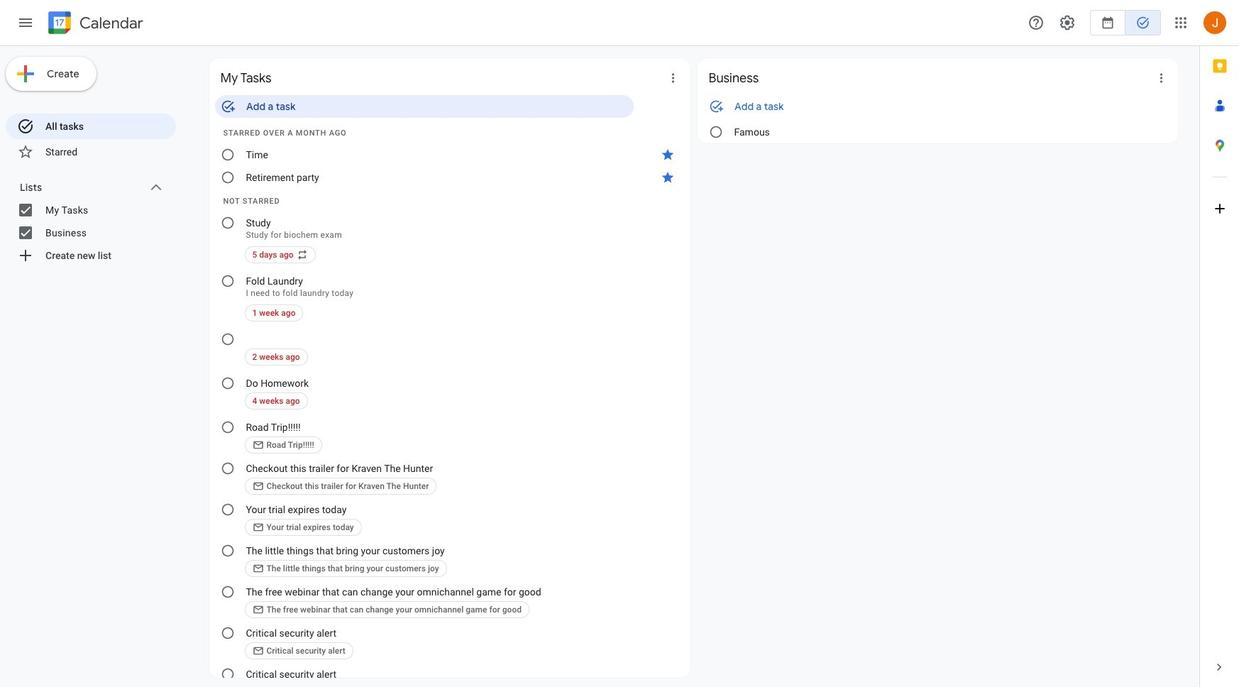 Task type: vqa. For each thing, say whether or not it's contained in the screenshot.
Tasks Sidebar image
yes



Task type: describe. For each thing, give the bounding box(es) containing it.
calendar element
[[45, 9, 143, 40]]

settings menu image
[[1059, 14, 1076, 31]]



Task type: locate. For each thing, give the bounding box(es) containing it.
heading inside calendar element
[[77, 15, 143, 32]]

tab list
[[1201, 46, 1240, 647]]

support menu image
[[1028, 14, 1045, 31]]

tasks sidebar image
[[17, 14, 34, 31]]

heading
[[77, 15, 143, 32]]



